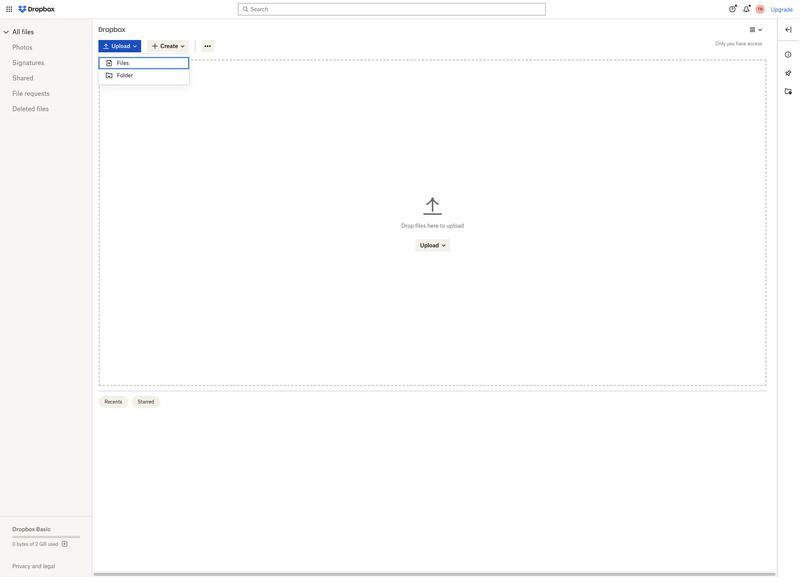 Task type: vqa. For each thing, say whether or not it's contained in the screenshot.
files to the bottom
yes



Task type: describe. For each thing, give the bounding box(es) containing it.
only you have access
[[716, 41, 763, 47]]

legal
[[43, 563, 55, 569]]

upgrade
[[771, 6, 793, 13]]

folder
[[117, 72, 133, 78]]

folder menu item
[[99, 69, 189, 82]]

access
[[748, 41, 763, 47]]

deleted files link
[[12, 101, 80, 117]]

upload
[[447, 222, 464, 229]]

shared
[[12, 74, 33, 82]]

used
[[48, 541, 58, 547]]

open details pane image
[[784, 25, 793, 34]]

files for drop
[[416, 222, 426, 229]]

open information panel image
[[784, 50, 793, 59]]

deleted
[[12, 105, 35, 113]]

drop
[[402, 222, 414, 229]]

dropbox for dropbox
[[99, 26, 126, 33]]

global header element
[[0, 0, 800, 19]]

open pinned items image
[[784, 68, 793, 78]]

starred
[[138, 399, 154, 405]]

recents
[[105, 399, 122, 405]]

signatures link
[[12, 55, 80, 70]]

and
[[32, 563, 42, 569]]

deleted files
[[12, 105, 49, 113]]

upgrade link
[[771, 6, 793, 13]]

of
[[30, 541, 34, 547]]

files for all
[[22, 28, 34, 36]]

signatures
[[12, 59, 44, 67]]

requests
[[25, 90, 50, 97]]

photos link
[[12, 40, 80, 55]]

basic
[[36, 526, 51, 533]]



Task type: locate. For each thing, give the bounding box(es) containing it.
0 horizontal spatial files
[[22, 28, 34, 36]]

drop files here to upload
[[402, 222, 464, 229]]

1 vertical spatial dropbox
[[12, 526, 35, 533]]

dropbox up bytes
[[12, 526, 35, 533]]

all files
[[12, 28, 34, 36]]

all
[[12, 28, 20, 36]]

1 vertical spatial files
[[37, 105, 49, 113]]

2 vertical spatial files
[[416, 222, 426, 229]]

bytes
[[17, 541, 29, 547]]

recents button
[[99, 396, 128, 408]]

2
[[35, 541, 38, 547]]

files
[[22, 28, 34, 36], [37, 105, 49, 113], [416, 222, 426, 229]]

0 bytes of 2 gb used
[[12, 541, 58, 547]]

all files link
[[12, 26, 92, 38]]

dropbox basic
[[12, 526, 51, 533]]

0 vertical spatial dropbox
[[99, 26, 126, 33]]

file requests link
[[12, 86, 80, 101]]

0
[[12, 541, 15, 547]]

2 horizontal spatial files
[[416, 222, 426, 229]]

privacy and legal
[[12, 563, 55, 569]]

1 horizontal spatial files
[[37, 105, 49, 113]]

photos
[[12, 43, 32, 51]]

here
[[428, 222, 439, 229]]

get more space image
[[60, 539, 69, 549]]

dropbox up 'files'
[[99, 26, 126, 33]]

to
[[440, 222, 445, 229]]

file requests
[[12, 90, 50, 97]]

open activity image
[[784, 87, 793, 96]]

dropbox logo - go to the homepage image
[[15, 3, 57, 15]]

files menu item
[[99, 57, 189, 69]]

starred button
[[131, 396, 160, 408]]

shared link
[[12, 70, 80, 86]]

files for deleted
[[37, 105, 49, 113]]

file
[[12, 90, 23, 97]]

privacy and legal link
[[12, 563, 92, 569]]

gb
[[39, 541, 47, 547]]

0 vertical spatial files
[[22, 28, 34, 36]]

only
[[716, 41, 726, 47]]

files right all
[[22, 28, 34, 36]]

0 horizontal spatial dropbox
[[12, 526, 35, 533]]

dropbox for dropbox basic
[[12, 526, 35, 533]]

dropbox
[[99, 26, 126, 33], [12, 526, 35, 533]]

you
[[727, 41, 735, 47]]

files
[[117, 60, 129, 66]]

privacy
[[12, 563, 31, 569]]

files left here
[[416, 222, 426, 229]]

files down file requests link
[[37, 105, 49, 113]]

have
[[736, 41, 747, 47]]

1 horizontal spatial dropbox
[[99, 26, 126, 33]]



